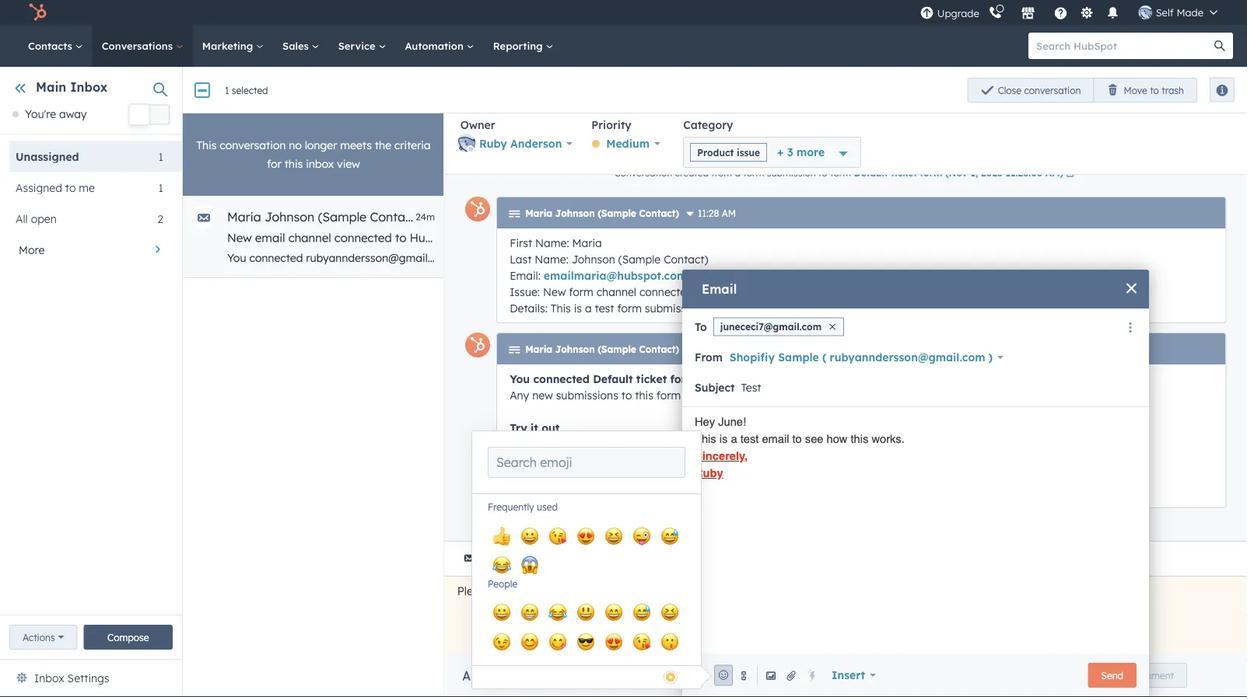 Task type: locate. For each thing, give the bounding box(es) containing it.
email:
[[509, 269, 540, 282]]

manage inside "manage form channel settings assign incoming form submissions to your team."
[[509, 470, 553, 484]]

link opens in a new window image
[[1066, 167, 1075, 181], [1066, 170, 1075, 179]]

new
[[478, 251, 499, 265], [532, 389, 553, 402]]

0 vertical spatial yourself
[[1009, 251, 1050, 265]]

am up the subject
[[721, 344, 736, 356]]

close conversation
[[998, 84, 1081, 96]]

submission up to
[[645, 302, 702, 315]]

toolbar inside main content
[[457, 118, 1234, 168]]

move to trash
[[1124, 84, 1184, 96]]

0 vertical spatial email
[[255, 231, 285, 245]]

manage inside try it out send a test submission from any page where your form is published. manage form
[[863, 438, 907, 451]]

0 vertical spatial you
[[227, 251, 246, 265]]

maria johnson (sample contact)
[[525, 208, 679, 219], [525, 344, 679, 356]]

submission inside try it out send a test submission from any page where your form is published. manage form
[[570, 438, 628, 451]]

None button
[[274, 77, 330, 102]]

main
[[36, 79, 66, 95]]

0 vertical spatial send
[[980, 251, 1006, 265]]

😍 right 😎
[[605, 631, 623, 654]]

you inside you connected default ticket form (nov 1, 2023 11:28:05 am) any new submissions to this form will also appear here as tickets. choose what you'd like to do next:
[[509, 372, 530, 386]]

😘 down used at the bottom
[[549, 525, 567, 548]]

on right thread
[[877, 519, 888, 531]]

test up the incoming
[[548, 438, 567, 451]]

1 vertical spatial any
[[509, 389, 529, 402]]

will right address
[[642, 251, 658, 265]]

1 vertical spatial do
[[981, 389, 995, 402]]

1 horizontal spatial ruby
[[695, 467, 723, 480]]

email for johnson
[[255, 231, 285, 245]]

channel down the emailmaria@hubspot.com
[[596, 285, 636, 299]]

new inside you connected default ticket form (nov 1, 2023 11:28:05 am) any new submissions to this form will also appear here as tickets. choose what you'd like to do next:
[[532, 389, 553, 402]]

settings image
[[1080, 7, 1094, 21]]

0 horizontal spatial try
[[509, 421, 527, 435]]

your left team.
[[703, 487, 726, 500]]

2 am from the top
[[721, 344, 736, 356]]

all
[[16, 212, 28, 226]]

view
[[337, 157, 360, 171]]

do inside maria johnson (sample contact) 24m new email channel connected to hubspot you connected rubyanndersson@gmail.com any new emails sent to this address will also appear here. choose what you'd like to do next:  try it out send yourself an email at <a href = 'mailto:rubyannd
[[887, 251, 901, 265]]

sincerely,
[[695, 450, 748, 463]]

submissions inside you connected default ticket form (nov 1, 2023 11:28:05 am) any new submissions to this form will also appear here as tickets. choose what you'd like to do next:
[[556, 389, 618, 402]]

(sample down the emailmaria@hubspot.com
[[597, 344, 636, 356]]

0 vertical spatial 😂
[[493, 554, 511, 577]]

maria johnson (sample contact) for first name: maria
[[525, 208, 679, 219]]

1 maria johnson (sample contact) from the top
[[525, 208, 679, 219]]

😅 right 😄
[[633, 602, 651, 625]]

an left eye
[[524, 585, 538, 599]]

email down for on the top left of the page
[[255, 231, 285, 245]]

0 horizontal spatial any
[[456, 251, 475, 265]]

11:28 am for first name: maria
[[698, 208, 736, 219]]

also right address
[[661, 251, 682, 265]]

1 vertical spatial next:
[[998, 389, 1023, 402]]

toolbar containing owner
[[457, 118, 1234, 168]]

published.
[[808, 438, 860, 451]]

ruby inside hey june! this is a test email to see how this works. sincerely, ruby
[[695, 467, 723, 480]]

yourself
[[1009, 251, 1050, 265], [840, 519, 875, 531]]

all open
[[16, 212, 57, 226]]

1 horizontal spatial out
[[960, 251, 977, 265]]

0 vertical spatial your
[[744, 438, 766, 451]]

toolbar
[[457, 118, 1234, 168]]

your right where
[[744, 438, 766, 451]]

email
[[255, 231, 285, 245], [1069, 251, 1097, 265], [762, 433, 789, 446]]

1 horizontal spatial 1,
[[970, 167, 978, 179]]

open
[[31, 212, 57, 226]]

a inside try it out send a test submission from any page where your form is published. manage form
[[538, 438, 545, 451]]

1 vertical spatial rubyanndersson@gmail.com
[[830, 351, 986, 365]]

manage up assign
[[509, 470, 553, 484]]

test inside try it out send a test submission from any page where your form is published. manage form
[[548, 438, 567, 451]]

do inside you connected default ticket form (nov 1, 2023 11:28:05 am) any new submissions to this form will also appear here as tickets. choose what you'd like to do next:
[[981, 389, 995, 402]]

1 horizontal spatial also
[[703, 389, 724, 402]]

0 horizontal spatial it
[[530, 421, 538, 435]]

appear inside you connected default ticket form (nov 1, 2023 11:28:05 am) any new submissions to this form will also appear here as tickets. choose what you'd like to do next:
[[727, 389, 764, 402]]

0 horizontal spatial what
[[794, 251, 820, 265]]

0 horizontal spatial out
[[541, 421, 559, 435]]

rubyanndersson@gmail.com down hubspot
[[306, 251, 453, 265]]

marketplaces button
[[1012, 0, 1045, 25]]

1 11:28 from the top
[[698, 208, 719, 219]]

notifications button
[[1100, 0, 1126, 25]]

0 vertical spatial next:
[[904, 251, 929, 265]]

johnson inside maria johnson (sample contact) 24m new email channel connected to hubspot you connected rubyanndersson@gmail.com any new emails sent to this address will also appear here. choose what you'd like to do next:  try it out send yourself an email at <a href = 'mailto:rubyannd
[[265, 209, 315, 225]]

0 horizontal spatial like
[[854, 251, 871, 265]]

+ 3 more button
[[767, 137, 835, 168]]

sales link
[[273, 25, 329, 67]]

me
[[79, 181, 95, 194]]

1 vertical spatial out
[[541, 421, 559, 435]]

ruby down owner
[[479, 137, 507, 151]]

2 maria johnson (sample contact) from the top
[[525, 344, 679, 356]]

1 vertical spatial also
[[703, 389, 724, 402]]

😅 right 😜
[[661, 525, 679, 548]]

main inbox
[[36, 79, 108, 95]]

am)
[[1045, 167, 1063, 179], [816, 372, 837, 386]]

out inside maria johnson (sample contact) 24m new email channel connected to hubspot you connected rubyanndersson@gmail.com any new emails sent to this address will also appear here. choose what you'd like to do next:  try it out send yourself an email at <a href = 'mailto:rubyannd
[[960, 251, 977, 265]]

1 am from the top
[[721, 208, 736, 219]]

try
[[932, 251, 947, 265], [509, 421, 527, 435]]

do right you'd at the top
[[887, 251, 901, 265]]

what inside maria johnson (sample contact) 24m new email channel connected to hubspot you connected rubyanndersson@gmail.com any new emails sent to this address will also appear here. choose what you'd like to do next:  try it out send yourself an email at <a href = 'mailto:rubyannd
[[794, 251, 820, 265]]

what inside you connected default ticket form (nov 1, 2023 11:28:05 am) any new submissions to this form will also appear here as tickets. choose what you'd like to do next:
[[888, 389, 914, 402]]

appear left here.
[[685, 251, 722, 265]]

😍 up the comment at the left bottom
[[577, 525, 595, 548]]

on
[[877, 519, 888, 531], [563, 585, 577, 599]]

ticket inside you connected default ticket form (nov 1, 2023 11:28:05 am) any new submissions to this form will also appear here as tickets. choose what you'd like to do next:
[[636, 372, 667, 386]]

email left see
[[762, 433, 789, 446]]

(sample up the emailmaria@hubspot.com
[[618, 252, 660, 266]]

yourself right thread
[[840, 519, 875, 531]]

move
[[1124, 84, 1148, 96]]

1 vertical spatial this
[[550, 302, 571, 315]]

this inside maria johnson (sample contact) 24m new email channel connected to hubspot you connected rubyanndersson@gmail.com any new emails sent to this address will also appear here. choose what you'd like to do next:  try it out send yourself an email at <a href = 'mailto:rubyannd
[[577, 251, 595, 265]]

the
[[375, 139, 391, 152]]

this inside hey june! this is a test email to see how this works. sincerely, ruby
[[851, 433, 869, 446]]

1 horizontal spatial test
[[595, 302, 614, 315]]

0 horizontal spatial test
[[548, 438, 567, 451]]

notifications image
[[1106, 7, 1120, 21]]

choose right here.
[[753, 251, 791, 265]]

close conversation button
[[968, 78, 1094, 103]]

it
[[950, 251, 957, 265], [530, 421, 538, 435]]

1 vertical spatial yourself
[[840, 519, 875, 531]]

this left the subject
[[635, 389, 653, 402]]

also up hey
[[703, 389, 724, 402]]

comment button
[[538, 542, 629, 577]]

1 more info image from the top
[[685, 210, 695, 219]]

1 vertical spatial appear
[[727, 389, 764, 402]]

2 horizontal spatial send
[[1101, 670, 1124, 682]]

0 vertical spatial ticket
[[891, 167, 917, 179]]

to
[[1150, 84, 1159, 96], [818, 167, 827, 179], [65, 181, 76, 194], [395, 231, 407, 245], [563, 251, 574, 265], [874, 251, 884, 265], [621, 389, 632, 402], [968, 389, 978, 402], [793, 433, 802, 446], [690, 487, 700, 500], [828, 519, 837, 531]]

email down here.
[[702, 282, 737, 297]]

None text field
[[741, 373, 1127, 404]]

like right the you'd
[[948, 389, 965, 402]]

😅 😂
[[493, 525, 679, 577]]

like right you'd at the top
[[854, 251, 871, 265]]

try inside maria johnson (sample contact) 24m new email channel connected to hubspot you connected rubyanndersson@gmail.com any new emails sent to this address will also appear here. choose what you'd like to do next:  try it out send yourself an email at <a href = 'mailto:rubyannd
[[932, 251, 947, 265]]

form
[[523, 73, 552, 89], [743, 167, 764, 179], [830, 167, 851, 179], [920, 167, 942, 179], [569, 285, 593, 299], [617, 302, 641, 315], [670, 372, 696, 386], [656, 389, 681, 402], [769, 438, 794, 451], [911, 438, 937, 451], [557, 470, 583, 484], [596, 487, 621, 500]]

1 horizontal spatial choose
[[847, 389, 885, 402]]

(sample inside first name: maria last name: johnson (sample contact) email: emailmaria@hubspot.com issue: new form channel connected details: this is a test form submission
[[618, 252, 660, 266]]

a
[[735, 167, 740, 179], [585, 302, 591, 315], [731, 433, 737, 446], [538, 438, 545, 451]]

1,
[[970, 167, 978, 179], [729, 372, 738, 386]]

(
[[822, 351, 827, 365]]

this!
[[580, 585, 602, 599]]

email inside button
[[481, 551, 509, 565]]

0 horizontal spatial 😆
[[605, 525, 623, 548]]

submission inside first name: maria last name: johnson (sample contact) email: emailmaria@hubspot.com issue: new form channel connected details: this is a test form submission
[[645, 302, 702, 315]]

1 horizontal spatial default
[[854, 167, 888, 179]]

johnson inside first name: maria last name: johnson (sample contact) email: emailmaria@hubspot.com issue: new form channel connected details: this is a test form submission
[[571, 252, 615, 266]]

contact) left here.
[[663, 252, 708, 266]]

close
[[998, 84, 1022, 96]]

choose inside you connected default ticket form (nov 1, 2023 11:28:05 am) any new submissions to this form will also appear here as tickets. choose what you'd like to do next:
[[847, 389, 885, 402]]

1 vertical spatial new
[[532, 389, 553, 402]]

0 vertical spatial new
[[478, 251, 499, 265]]

1 vertical spatial more info image
[[685, 346, 695, 356]]

test inside first name: maria last name: johnson (sample contact) email: emailmaria@hubspot.com issue: new form channel connected details: this is a test form submission
[[595, 302, 614, 315]]

1 vertical spatial you
[[509, 372, 530, 386]]

0 vertical spatial manage
[[863, 438, 907, 451]]

marketplaces image
[[1021, 7, 1035, 21]]

conversation for close
[[1024, 84, 1081, 96]]

email inside hey june! this is a test email to see how this works. sincerely, ruby
[[762, 433, 789, 446]]

search image
[[1215, 40, 1226, 51]]

contact) left from
[[639, 344, 679, 356]]

submission down 3
[[767, 167, 816, 179]]

appear up june! at the right bottom
[[727, 389, 764, 402]]

1 horizontal spatial new
[[532, 389, 553, 402]]

channel down "inbox"
[[288, 231, 331, 245]]

will inside you connected default ticket form (nov 1, 2023 11:28:05 am) any new submissions to this form will also appear here as tickets. choose what you'd like to do next:
[[684, 389, 700, 402]]

1 11:28 am from the top
[[698, 208, 736, 219]]

1 horizontal spatial email
[[762, 433, 789, 446]]

emailmaria@hubspot.com link
[[543, 269, 687, 282]]

email from maria johnson (sample contact) with subject new email channel connected to hubspot row
[[183, 196, 1247, 279]]

this down no
[[285, 157, 303, 171]]

what left you'd at the top
[[794, 251, 820, 265]]

channel inside "manage form channel settings assign incoming form submissions to your team."
[[586, 470, 629, 484]]

assign
[[509, 487, 543, 500]]

1 horizontal spatial conversation
[[1024, 84, 1081, 96]]

😀
[[521, 525, 539, 548], [493, 602, 511, 625]]

an inside maria johnson (sample contact) 24m new email channel connected to hubspot you connected rubyanndersson@gmail.com any new emails sent to this address will also appear here. choose what you'd like to do next:  try it out send yourself an email at <a href = 'mailto:rubyannd
[[1053, 251, 1066, 265]]

ruby anderson button
[[457, 132, 573, 156]]

0 vertical spatial conversation
[[1024, 84, 1081, 96]]

issue
[[737, 147, 760, 158]]

0 horizontal spatial 😅
[[633, 602, 651, 625]]

2 more info image from the top
[[685, 346, 695, 356]]

manage form link
[[863, 438, 937, 451]]

please
[[457, 585, 492, 599]]

upgrade
[[937, 7, 979, 20]]

is up sincerely,
[[720, 433, 728, 446]]

sample
[[778, 351, 819, 365]]

1 vertical spatial 11:28
[[698, 344, 719, 356]]

channel up priority at the top
[[556, 73, 605, 89]]

a up assign
[[538, 438, 545, 451]]

rubyanndersson@gmail.com inside maria johnson (sample contact) 24m new email channel connected to hubspot you connected rubyanndersson@gmail.com any new emails sent to this address will also appear here. choose what you'd like to do next:  try it out send yourself an email at <a href = 'mailto:rubyannd
[[306, 251, 453, 265]]

11:28 am down conversation created from a form submission to form
[[698, 208, 736, 219]]

appear
[[685, 251, 722, 265], [727, 389, 764, 402]]

0 horizontal spatial new
[[478, 251, 499, 265]]

0 horizontal spatial on
[[563, 585, 577, 599]]

shopifiy sample ( rubyanndersson@gmail.com ) button
[[729, 342, 1005, 373]]

is right details:
[[574, 302, 582, 315]]

name: up sent on the top of page
[[535, 236, 569, 250]]

send button
[[1088, 664, 1137, 689]]

1 horizontal spatial is
[[720, 433, 728, 446]]

hey
[[695, 416, 715, 429]]

test down june! at the right bottom
[[741, 433, 759, 446]]

manage right "how"
[[863, 438, 907, 451]]

1 vertical spatial default
[[593, 372, 633, 386]]

email down 👍
[[481, 551, 509, 565]]

😜
[[633, 525, 651, 548]]

1 vertical spatial an
[[524, 585, 538, 599]]

name: right last at the left of the page
[[534, 252, 568, 266]]

submissions
[[556, 389, 618, 402], [624, 487, 686, 500]]

is left see
[[797, 438, 805, 451]]

😅 inside 😅 😂
[[661, 525, 679, 548]]

email left 'at' at the right top of page
[[1069, 251, 1097, 265]]

made
[[1177, 6, 1204, 19]]

contact)
[[639, 208, 679, 219], [370, 209, 421, 225], [663, 252, 708, 266], [639, 344, 679, 356]]

maria johnson (sample contact) up address
[[525, 208, 679, 219]]

2 11:28 from the top
[[698, 344, 719, 356]]

1 horizontal spatial it
[[950, 251, 957, 265]]

1 vertical spatial will
[[684, 389, 700, 402]]

2 vertical spatial submission
[[570, 438, 628, 451]]

😀 right 👍
[[521, 525, 539, 548]]

1 horizontal spatial 😆
[[661, 602, 679, 625]]

11:28 down to
[[698, 344, 719, 356]]

(sample inside maria johnson (sample contact) 24m new email channel connected to hubspot you connected rubyanndersson@gmail.com any new emails sent to this address will also appear here. choose what you'd like to do next:  try it out send yourself an email at <a href = 'mailto:rubyannd
[[318, 209, 367, 225]]

+ 3 more
[[777, 146, 825, 159]]

0 vertical spatial 11:28
[[698, 208, 719, 219]]

choose inside maria johnson (sample contact) 24m new email channel connected to hubspot you connected rubyanndersson@gmail.com any new emails sent to this address will also appear here. choose what you'd like to do next:  try it out send yourself an email at <a href = 'mailto:rubyannd
[[753, 251, 791, 265]]

connected
[[609, 73, 673, 89], [334, 231, 392, 245], [249, 251, 303, 265], [639, 285, 693, 299], [533, 372, 589, 386]]

1 horizontal spatial 😀
[[521, 525, 539, 548]]

0 horizontal spatial also
[[661, 251, 682, 265]]

11:28 am down to
[[698, 344, 736, 356]]

this right "how"
[[851, 433, 869, 446]]

menu containing self made
[[919, 0, 1229, 25]]

next:
[[904, 251, 929, 265], [998, 389, 1023, 402]]

a down june! at the right bottom
[[731, 433, 737, 446]]

1 for unassigned
[[158, 150, 163, 163]]

11:28:05
[[1005, 167, 1042, 179], [770, 372, 813, 386]]

0 horizontal spatial conversation
[[220, 139, 286, 152]]

default inside you connected default ticket form (nov 1, 2023 11:28:05 am) any new submissions to this form will also appear here as tickets. choose what you'd like to do next:
[[593, 372, 633, 386]]

send inside button
[[1101, 670, 1124, 682]]

group down search button
[[1178, 77, 1235, 102]]

any
[[456, 251, 475, 265], [509, 389, 529, 402]]

0 horizontal spatial submission
[[570, 438, 628, 451]]

yourself left 'at' at the right top of page
[[1009, 251, 1050, 265]]

0 vertical spatial more info image
[[685, 210, 695, 219]]

0 horizontal spatial next:
[[904, 251, 929, 265]]

how
[[827, 433, 848, 446]]

0 horizontal spatial choose
[[753, 251, 791, 265]]

11:28 for first name: maria
[[698, 208, 719, 219]]

medium button
[[591, 134, 671, 152]]

any inside maria johnson (sample contact) 24m new email channel connected to hubspot you connected rubyanndersson@gmail.com any new emails sent to this address will also appear here. choose what you'd like to do next:  try it out send yourself an email at <a href = 'mailto:rubyannd
[[456, 251, 475, 265]]

main content
[[183, 47, 1247, 698]]

selected
[[232, 85, 268, 96]]

0 horizontal spatial an
[[524, 585, 538, 599]]

more info image for first name: maria
[[685, 210, 695, 219]]

do down )
[[981, 389, 995, 402]]

0 horizontal spatial yourself
[[840, 519, 875, 531]]

product issue
[[697, 147, 760, 158]]

😅 for 😅
[[633, 602, 651, 625]]

your inside "manage form channel settings assign incoming form submissions to your team."
[[703, 487, 726, 500]]

this left address
[[577, 251, 595, 265]]

Open button
[[224, 77, 274, 102]]

0 horizontal spatial ruby
[[479, 137, 507, 151]]

😂 down eye
[[549, 602, 567, 625]]

😆 left 😜
[[605, 525, 623, 548]]

0 vertical spatial try
[[932, 251, 947, 265]]

test down emailmaria@hubspot.com link
[[595, 302, 614, 315]]

maria johnson (sample contact) down first name: maria last name: johnson (sample contact) email: emailmaria@hubspot.com issue: new form channel connected details: this is a test form submission
[[525, 344, 679, 356]]

ruby down sincerely,
[[695, 467, 723, 480]]

this inside hey june! this is a test email to see how this works. sincerely, ruby
[[695, 433, 716, 446]]

2 link opens in a new window image from the top
[[1066, 170, 1075, 179]]

2 vertical spatial you
[[709, 519, 725, 531]]

0 vertical spatial will
[[642, 251, 658, 265]]

thread
[[796, 519, 825, 531]]

0 vertical spatial inbox
[[70, 79, 108, 95]]

submission up "manage form channel settings assign incoming form submissions to your team."
[[570, 438, 628, 451]]

new inside first name: maria last name: johnson (sample contact) email: emailmaria@hubspot.com issue: new form channel connected details: this is a test form submission
[[543, 285, 566, 299]]

😘 left 😗
[[633, 631, 651, 654]]

what left the you'd
[[888, 389, 914, 402]]

an left 'at' at the right top of page
[[1053, 251, 1066, 265]]

11:28 am for you connected default ticket form (nov 1, 2023 11:28:05 am)
[[698, 344, 736, 356]]

1 horizontal spatial yourself
[[1009, 251, 1050, 265]]

0 horizontal spatial 1,
[[729, 372, 738, 386]]

ruby inside ruby anderson popup button
[[479, 137, 507, 151]]

0 horizontal spatial submissions
[[556, 389, 618, 402]]

0 vertical spatial any
[[456, 251, 475, 265]]

out
[[960, 251, 977, 265], [541, 421, 559, 435]]

0 horizontal spatial manage
[[509, 470, 553, 484]]

new form channel connected
[[491, 73, 673, 89]]

will up hey
[[684, 389, 700, 402]]

1 horizontal spatial try
[[932, 251, 947, 265]]

conversation right the close
[[1024, 84, 1081, 96]]

0 horizontal spatial 😍
[[577, 525, 595, 548]]

you'd
[[823, 251, 851, 265]]

out inside try it out send a test submission from any page where your form is published. manage form
[[541, 421, 559, 435]]

conversation up for on the top left of the page
[[220, 139, 286, 152]]

1 vertical spatial am)
[[816, 372, 837, 386]]

ruby anderson
[[479, 137, 562, 151]]

😂 up people
[[493, 554, 511, 577]]

menu
[[919, 0, 1229, 25]]

0 horizontal spatial is
[[574, 302, 582, 315]]

0 horizontal spatial you
[[227, 251, 246, 265]]

1 horizontal spatial what
[[888, 389, 914, 402]]

11:28 down created
[[698, 208, 719, 219]]

0 horizontal spatial inbox
[[34, 672, 64, 686]]

'mailto:rubyannd
[[1162, 251, 1247, 265]]

comment
[[557, 551, 609, 565]]

1 vertical spatial choose
[[847, 389, 885, 402]]

maria johnson (sample contact) for you connected default ticket form (nov 1, 2023 11:28:05 am)
[[525, 344, 679, 356]]

a down the emailmaria@hubspot.com
[[585, 302, 591, 315]]

(sample down view
[[318, 209, 367, 225]]

0 vertical spatial rubyanndersson@gmail.com
[[306, 251, 453, 265]]

submissions inside "manage form channel settings assign incoming form submissions to your team."
[[624, 487, 686, 500]]

inbox left the settings
[[34, 672, 64, 686]]

0 vertical spatial am
[[721, 208, 736, 219]]

0 horizontal spatial from
[[631, 438, 655, 451]]

😆 inside 😆 😉
[[661, 602, 679, 625]]

do
[[887, 251, 901, 265], [981, 389, 995, 402]]

more info image down created
[[685, 210, 695, 219]]

hubspot image
[[28, 3, 47, 22]]

conversation inside button
[[1024, 84, 1081, 96]]

contact) up hubspot
[[370, 209, 421, 225]]

submissions down settings
[[624, 487, 686, 500]]

product
[[697, 147, 734, 158]]

0 vertical spatial like
[[854, 251, 871, 265]]

😆 up 😗
[[661, 602, 679, 625]]

1 horizontal spatial appear
[[727, 389, 764, 402]]

more info image
[[685, 210, 695, 219], [685, 346, 695, 356]]

try inside try it out send a test submission from any page where your form is published. manage form
[[509, 421, 527, 435]]

0 vertical spatial (nov
[[945, 167, 967, 179]]

am down conversation created from a form submission to form
[[721, 208, 736, 219]]

😀 down "keep"
[[493, 602, 511, 625]]

channel inside first name: maria last name: johnson (sample contact) email: emailmaria@hubspot.com issue: new form channel connected details: this is a test form submission
[[596, 285, 636, 299]]

conversation inside this conversation no longer meets the criteria for this inbox view
[[220, 139, 286, 152]]

you
[[227, 251, 246, 265], [509, 372, 530, 386], [709, 519, 725, 531]]

0 horizontal spatial default
[[593, 372, 633, 386]]

1 horizontal spatial submission
[[645, 302, 702, 315]]

0 vertical spatial 😅
[[661, 525, 679, 548]]

2 horizontal spatial this
[[695, 433, 716, 446]]

connected inside first name: maria last name: johnson (sample contact) email: emailmaria@hubspot.com issue: new form channel connected details: this is a test form submission
[[639, 285, 693, 299]]

no
[[289, 139, 302, 152]]

😗
[[661, 631, 679, 654]]

group down search hubspot search box
[[968, 78, 1198, 103]]

test inside hey june! this is a test email to see how this works. sincerely, ruby
[[741, 433, 759, 446]]

channel up the incoming
[[586, 470, 629, 484]]

choose
[[753, 251, 791, 265], [847, 389, 885, 402]]

channel inside maria johnson (sample contact) 24m new email channel connected to hubspot you connected rubyanndersson@gmail.com any new emails sent to this address will also appear here. choose what you'd like to do next:  try it out send yourself an email at <a href = 'mailto:rubyannd
[[288, 231, 331, 245]]

1 horizontal spatial manage
[[863, 438, 907, 451]]

group
[[1178, 77, 1235, 102], [968, 78, 1198, 103]]

this inside this conversation no longer meets the criteria for this inbox view
[[196, 139, 217, 152]]

on right eye
[[563, 585, 577, 599]]

frequently
[[488, 502, 534, 514]]

unassigned
[[16, 150, 79, 163]]

😂
[[493, 554, 511, 577], [549, 602, 567, 625]]

choose down the shopifiy sample ( rubyanndersson@gmail.com ) popup button
[[847, 389, 885, 402]]

from down product
[[711, 167, 732, 179]]

also
[[661, 251, 682, 265], [703, 389, 724, 402]]

from left any
[[631, 438, 655, 451]]

1 horizontal spatial ticket
[[891, 167, 917, 179]]

this
[[285, 157, 303, 171], [577, 251, 595, 265], [635, 389, 653, 402], [851, 433, 869, 446], [778, 519, 794, 531]]

1 vertical spatial am
[[721, 344, 736, 356]]

first name: maria last name: johnson (sample contact) email: emailmaria@hubspot.com issue: new form channel connected details: this is a test form submission
[[509, 236, 708, 315]]

channel inside heading
[[556, 73, 605, 89]]

2 11:28 am from the top
[[698, 344, 736, 356]]

more info image left from
[[685, 346, 695, 356]]

11:28 for you connected default ticket form (nov 1, 2023 11:28:05 am)
[[698, 344, 719, 356]]

you're away image
[[12, 111, 19, 118]]

inbox up away
[[70, 79, 108, 95]]

it inside maria johnson (sample contact) 24m new email channel connected to hubspot you connected rubyanndersson@gmail.com any new emails sent to this address will also appear here. choose what you'd like to do next:  try it out send yourself an email at <a href = 'mailto:rubyannd
[[950, 251, 957, 265]]

emails
[[502, 251, 535, 265]]

submissions up search emoji text box at the bottom
[[556, 389, 618, 402]]

1 vertical spatial ruby
[[695, 467, 723, 480]]

rubyanndersson@gmail.com up the you'd
[[830, 351, 986, 365]]

you for you connected default ticket form (nov 1, 2023 11:28:05 am) any new submissions to this form will also appear here as tickets. choose what you'd like to do next:
[[509, 372, 530, 386]]



Task type: vqa. For each thing, say whether or not it's contained in the screenshot.
"Manage chatflow" LINK
no



Task type: describe. For each thing, give the bounding box(es) containing it.
Search emoji text field
[[488, 447, 686, 479]]

is inside hey june! this is a test email to see how this works. sincerely, ruby
[[720, 433, 728, 446]]

emailmaria@hubspot.com
[[543, 269, 687, 282]]

keep
[[495, 585, 521, 599]]

june!
[[718, 416, 746, 429]]

inbox inside "link"
[[34, 672, 64, 686]]

add comment group
[[1099, 664, 1187, 689]]

href
[[1129, 251, 1149, 265]]

send inside try it out send a test submission from any page where your form is published. manage form
[[509, 438, 535, 451]]

contact) inside first name: maria last name: johnson (sample contact) email: emailmaria@hubspot.com issue: new form channel connected details: this is a test form submission
[[663, 252, 708, 266]]

this inside first name: maria last name: johnson (sample contact) email: emailmaria@hubspot.com issue: new form channel connected details: this is a test form submission
[[550, 302, 571, 315]]

you'd
[[917, 389, 945, 402]]

page
[[680, 438, 707, 451]]

upgrade image
[[920, 7, 934, 21]]

junececi7@gmail.com
[[720, 321, 822, 333]]

contact) inside maria johnson (sample contact) 24m new email channel connected to hubspot you connected rubyanndersson@gmail.com any new emails sent to this address will also appear here. choose what you'd like to do next:  try it out send yourself an email at <a href = 'mailto:rubyannd
[[370, 209, 421, 225]]

actions button
[[9, 626, 78, 650]]

next: inside maria johnson (sample contact) 24m new email channel connected to hubspot you connected rubyanndersson@gmail.com any new emails sent to this address will also appear here. choose what you'd like to do next:  try it out send yourself an email at <a href = 'mailto:rubyannd
[[904, 251, 929, 265]]

assigned
[[16, 181, 62, 194]]

compose
[[107, 632, 149, 644]]

any inside you connected default ticket form (nov 1, 2023 11:28:05 am) any new submissions to this form will also appear here as tickets. choose what you'd like to do next:
[[509, 389, 529, 402]]

0 vertical spatial am)
[[1045, 167, 1063, 179]]

open group
[[224, 77, 330, 102]]

am for first name: maria
[[721, 208, 736, 219]]

😂 inside 😅 😂
[[493, 554, 511, 577]]

ruby anderson image
[[1139, 5, 1153, 19]]

also inside you connected default ticket form (nov 1, 2023 11:28:05 am) any new submissions to this form will also appear here as tickets. choose what you'd like to do next:
[[703, 389, 724, 402]]

inbox settings
[[34, 672, 109, 686]]

conversation created from a form submission to form
[[614, 167, 854, 179]]

😁
[[521, 602, 539, 625]]

is inside try it out send a test submission from any page where your form is published. manage form
[[797, 438, 805, 451]]

new form channel connected link
[[491, 73, 692, 90]]

calling icon image
[[989, 6, 1003, 20]]

1, inside you connected default ticket form (nov 1, 2023 11:28:05 am) any new submissions to this form will also appear here as tickets. choose what you'd like to do next:
[[729, 372, 738, 386]]

people
[[488, 579, 518, 590]]

comment
[[1132, 670, 1174, 682]]

this inside you connected default ticket form (nov 1, 2023 11:28:05 am) any new submissions to this form will also appear here as tickets. choose what you'd like to do next:
[[635, 389, 653, 402]]

subject
[[695, 381, 735, 395]]

maria johnson (sample contact) row group
[[183, 114, 1247, 279]]

details:
[[509, 302, 547, 315]]

frequently used
[[488, 502, 558, 514]]

sent
[[538, 251, 560, 265]]

2 horizontal spatial email
[[1069, 251, 1097, 265]]

11:28:05 inside you connected default ticket form (nov 1, 2023 11:28:05 am) any new submissions to this form will also appear here as tickets. choose what you'd like to do next:
[[770, 372, 813, 386]]

test for sincerely,
[[741, 433, 759, 446]]

maria inside maria johnson (sample contact) 24m new email channel connected to hubspot you connected rubyanndersson@gmail.com any new emails sent to this address will also appear here. choose what you'd like to do next:  try it out send yourself an email at <a href = 'mailto:rubyannd
[[227, 209, 261, 225]]

next: inside you connected default ticket form (nov 1, 2023 11:28:05 am) any new submissions to this form will also appear here as tickets. choose what you'd like to do next:
[[998, 389, 1023, 402]]

will inside maria johnson (sample contact) 24m new email channel connected to hubspot you connected rubyanndersson@gmail.com any new emails sent to this address will also appear here. choose what you'd like to do next:  try it out send yourself an email at <a href = 'mailto:rubyannd
[[642, 251, 658, 265]]

contact) down conversation
[[639, 208, 679, 219]]

anderson
[[511, 137, 562, 151]]

you for you reassigned this thread to yourself on
[[709, 519, 725, 531]]

conversation
[[614, 167, 672, 179]]

help button
[[1048, 0, 1074, 25]]

0 vertical spatial 1,
[[970, 167, 978, 179]]

reporting
[[493, 39, 546, 52]]

self made
[[1156, 6, 1204, 19]]

sales
[[282, 39, 312, 52]]

0 vertical spatial default
[[854, 167, 888, 179]]

0 vertical spatial 2023
[[981, 167, 1002, 179]]

like inside maria johnson (sample contact) 24m new email channel connected to hubspot you connected rubyanndersson@gmail.com any new emails sent to this address will also appear here. choose what you'd like to do next:  try it out send yourself an email at <a href = 'mailto:rubyannd
[[854, 251, 871, 265]]

first
[[509, 236, 532, 250]]

0 horizontal spatial 😘
[[549, 525, 567, 548]]

connected inside heading
[[609, 73, 673, 89]]

you reassigned this thread to yourself on
[[709, 519, 891, 531]]

service link
[[329, 25, 396, 67]]

Search HubSpot search field
[[1029, 33, 1219, 59]]

1 vertical spatial name:
[[534, 252, 568, 266]]

0 vertical spatial on
[[877, 519, 888, 531]]

send inside maria johnson (sample contact) 24m new email channel connected to hubspot you connected rubyanndersson@gmail.com any new emails sent to this address will also appear here. choose what you'd like to do next:  try it out send yourself an email at <a href = 'mailto:rubyannd
[[980, 251, 1006, 265]]

group inside the new form channel connected heading
[[1178, 77, 1235, 102]]

category
[[683, 118, 733, 132]]

shopifiy sample ( rubyanndersson@gmail.com )
[[730, 351, 993, 365]]

add
[[1112, 670, 1130, 682]]

1 horizontal spatial from
[[711, 167, 732, 179]]

1 horizontal spatial inbox
[[70, 79, 108, 95]]

assigned to me
[[16, 181, 95, 194]]

help image
[[1054, 7, 1068, 21]]

)
[[989, 351, 993, 365]]

am for you connected default ticket form (nov 1, 2023 11:28:05 am)
[[721, 344, 736, 356]]

see
[[805, 433, 824, 446]]

1 vertical spatial 😀
[[493, 602, 511, 625]]

1 vertical spatial 😂
[[549, 602, 567, 625]]

1 for assigned to me
[[158, 181, 163, 194]]

test for form
[[548, 438, 567, 451]]

2023 inside you connected default ticket form (nov 1, 2023 11:28:05 am) any new submissions to this form will also appear here as tickets. choose what you'd like to do next:
[[741, 372, 766, 386]]

close image
[[829, 324, 836, 330]]

2 horizontal spatial submission
[[767, 167, 816, 179]]

self made button
[[1130, 0, 1227, 25]]

yourself inside maria johnson (sample contact) 24m new email channel connected to hubspot you connected rubyanndersson@gmail.com any new emails sent to this address will also appear here. choose what you'd like to do next:  try it out send yourself an email at <a href = 'mailto:rubyannd
[[1009, 251, 1050, 265]]

insert
[[832, 669, 865, 683]]

hubspot link
[[19, 3, 58, 22]]

like inside you connected default ticket form (nov 1, 2023 11:28:05 am) any new submissions to this form will also appear here as tickets. choose what you'd like to do next:
[[948, 389, 965, 402]]

your inside try it out send a test submission from any page where your form is published. manage form
[[744, 438, 766, 451]]

to inside "manage form channel settings assign incoming form submissions to your team."
[[690, 487, 700, 500]]

works.
[[872, 433, 905, 446]]

at
[[1100, 251, 1111, 265]]

more info image for you connected default ticket form (nov 1, 2023 11:28:05 am)
[[685, 346, 695, 356]]

to inside hey june! this is a test email to see how this works. sincerely, ruby
[[793, 433, 802, 446]]

owner
[[460, 118, 495, 132]]

open
[[237, 84, 261, 96]]

0 vertical spatial email
[[702, 282, 737, 297]]

conversation for this
[[220, 139, 286, 152]]

to inside button
[[1150, 84, 1159, 96]]

appear inside maria johnson (sample contact) 24m new email channel connected to hubspot you connected rubyanndersson@gmail.com any new emails sent to this address will also appear here. choose what you'd like to do next:  try it out send yourself an email at <a href = 'mailto:rubyannd
[[685, 251, 722, 265]]

automation
[[405, 39, 467, 52]]

eye
[[541, 585, 560, 599]]

main content containing new form channel connected
[[183, 47, 1247, 698]]

rubyanndersson@gmail.com inside popup button
[[830, 351, 986, 365]]

address
[[598, 251, 639, 265]]

maria inside first name: maria last name: johnson (sample contact) email: emailmaria@hubspot.com issue: new form channel connected details: this is a test form submission
[[572, 236, 602, 250]]

new inside maria johnson (sample contact) 24m new email channel connected to hubspot you connected rubyanndersson@gmail.com any new emails sent to this address will also appear here. choose what you'd like to do next:  try it out send yourself an email at <a href = 'mailto:rubyannd
[[478, 251, 499, 265]]

you're
[[25, 108, 56, 121]]

any
[[658, 438, 677, 451]]

this left thread
[[778, 519, 794, 531]]

am) inside you connected default ticket form (nov 1, 2023 11:28:05 am) any new submissions to this form will also appear here as tickets. choose what you'd like to do next:
[[816, 372, 837, 386]]

😃
[[577, 602, 595, 625]]

😆 😉
[[493, 602, 679, 654]]

group containing close conversation
[[968, 78, 1198, 103]]

😆 for 😆 😉
[[661, 602, 679, 625]]

criteria
[[394, 139, 431, 152]]

it inside try it out send a test submission from any page where your form is published. manage form
[[530, 421, 538, 435]]

form inside heading
[[523, 73, 552, 89]]

0 vertical spatial name:
[[535, 236, 569, 250]]

conversations link
[[92, 25, 193, 67]]

hubspot
[[410, 231, 458, 245]]

maria johnson (sample contact) 24m new email channel connected to hubspot you connected rubyanndersson@gmail.com any new emails sent to this address will also appear here. choose what you'd like to do next:  try it out send yourself an email at <a href = 'mailto:rubyannd
[[227, 209, 1247, 265]]

😄
[[605, 602, 623, 625]]

used
[[537, 502, 558, 514]]

default ticket form (nov 1, 2023 11:28:05 am)
[[854, 167, 1063, 179]]

😅 for 😅 😂
[[661, 525, 679, 548]]

0 vertical spatial 1
[[225, 85, 229, 96]]

😱
[[521, 554, 539, 577]]

from inside try it out send a test submission from any page where your form is published. manage form
[[631, 438, 655, 451]]

+
[[777, 146, 784, 159]]

a inside first name: maria last name: johnson (sample contact) email: emailmaria@hubspot.com issue: new form channel connected details: this is a test form submission
[[585, 302, 591, 315]]

move to trash button
[[1094, 78, 1198, 103]]

1 horizontal spatial (nov
[[945, 167, 967, 179]]

(nov inside you connected default ticket form (nov 1, 2023 11:28:05 am) any new submissions to this form will also appear here as tickets. choose what you'd like to do next:
[[699, 372, 725, 386]]

a inside hey june! this is a test email to see how this works. sincerely, ruby
[[731, 433, 737, 446]]

trash
[[1162, 84, 1184, 96]]

this inside this conversation no longer meets the criteria for this inbox view
[[285, 157, 303, 171]]

also inside maria johnson (sample contact) 24m new email channel connected to hubspot you connected rubyanndersson@gmail.com any new emails sent to this address will also appear here. choose what you'd like to do next:  try it out send yourself an email at <a href = 'mailto:rubyannd
[[661, 251, 682, 265]]

email for june!
[[762, 433, 789, 446]]

away
[[59, 108, 87, 121]]

1 horizontal spatial 11:28:05
[[1005, 167, 1042, 179]]

for
[[267, 157, 282, 171]]

new inside maria johnson (sample contact) 24m new email channel connected to hubspot you connected rubyanndersson@gmail.com any new emails sent to this address will also appear here. choose what you'd like to do next:  try it out send yourself an email at <a href = 'mailto:rubyannd
[[227, 231, 252, 245]]

new form channel connected heading
[[445, 67, 1247, 114]]

you inside maria johnson (sample contact) 24m new email channel connected to hubspot you connected rubyanndersson@gmail.com any new emails sent to this address will also appear here. choose what you'd like to do next:  try it out send yourself an email at <a href = 'mailto:rubyannd
[[227, 251, 246, 265]]

1 vertical spatial 😍
[[605, 631, 623, 654]]

(sample up address
[[597, 208, 636, 219]]

1 selected
[[225, 85, 268, 96]]

is inside first name: maria last name: johnson (sample contact) email: emailmaria@hubspot.com issue: new form channel connected details: this is a test form submission
[[574, 302, 582, 315]]

a down the product issue
[[735, 167, 740, 179]]

actions
[[23, 632, 55, 644]]

here
[[767, 389, 790, 402]]

manage form channel settings assign incoming form submissions to your team.
[[509, 470, 761, 500]]

this conversation no longer meets the criteria for this inbox view
[[196, 139, 431, 171]]

medium
[[606, 137, 650, 151]]

link opens in a new window image inside the default ticket form (nov 1, 2023 11:28:05 am) link
[[1066, 170, 1075, 179]]

😆 for 😆
[[605, 525, 623, 548]]

0 vertical spatial 😍
[[577, 525, 595, 548]]

connected inside you connected default ticket form (nov 1, 2023 11:28:05 am) any new submissions to this form will also appear here as tickets. choose what you'd like to do next:
[[533, 372, 589, 386]]

priority
[[591, 118, 632, 132]]

=
[[1152, 251, 1159, 265]]

1 link opens in a new window image from the top
[[1066, 167, 1075, 181]]

new inside popup button
[[1136, 84, 1155, 96]]

contacts link
[[19, 25, 92, 67]]

1 horizontal spatial 😘
[[633, 631, 651, 654]]

close image
[[1127, 284, 1137, 294]]

as
[[793, 389, 805, 402]]

longer
[[305, 139, 337, 152]]

settings
[[632, 470, 675, 484]]

😉
[[493, 631, 511, 654]]

settings
[[67, 672, 109, 686]]

1 vertical spatial on
[[563, 585, 577, 599]]



